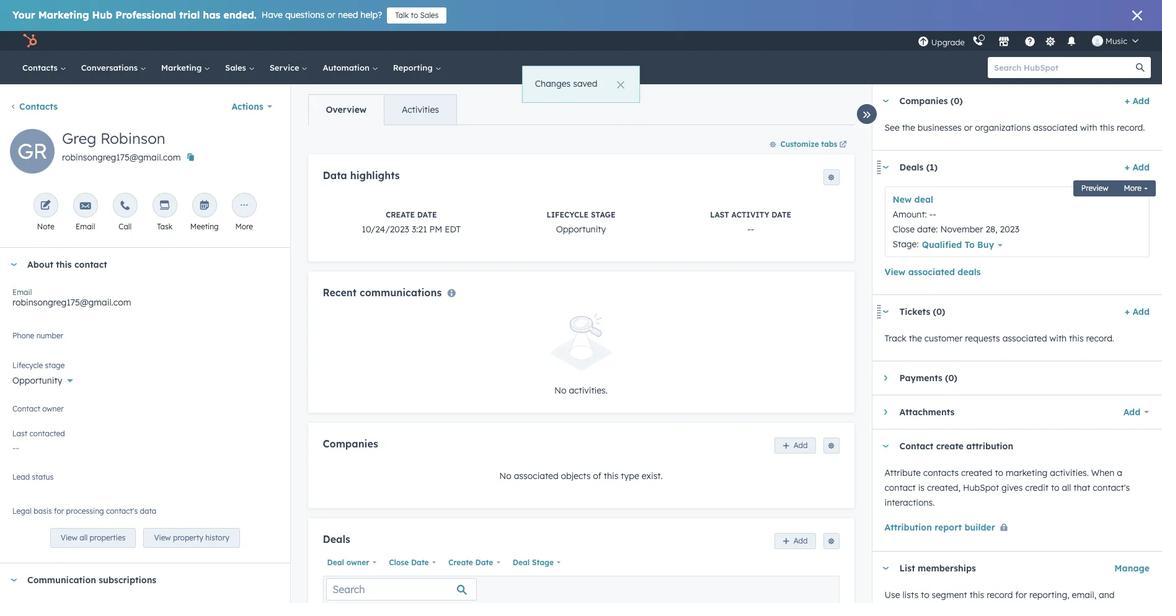 Task type: locate. For each thing, give the bounding box(es) containing it.
marketing
[[38, 9, 89, 21], [161, 63, 204, 73]]

0 vertical spatial more
[[1125, 184, 1142, 193]]

caret image left deals (1)
[[883, 166, 890, 169]]

menu
[[917, 31, 1148, 51]]

about
[[27, 259, 53, 271]]

close image right saved in the top of the page
[[618, 81, 625, 89]]

caret image left list
[[883, 568, 890, 571]]

1 vertical spatial deals
[[323, 534, 351, 546]]

this inside "dropdown button"
[[56, 259, 72, 271]]

associated down qualified
[[909, 267, 956, 278]]

gives
[[1002, 483, 1024, 494]]

1 horizontal spatial opportunity
[[557, 224, 606, 235]]

1 horizontal spatial activities.
[[1051, 468, 1090, 479]]

email,
[[1073, 590, 1097, 601]]

last inside the "last activity date --"
[[711, 211, 730, 220]]

0 horizontal spatial contact
[[74, 259, 107, 271]]

caret image inside "contact create attribution" dropdown button
[[883, 445, 890, 448]]

create for create date 10/24/2023 3:21 pm edt
[[386, 211, 415, 220]]

caret image inside attachments dropdown button
[[885, 409, 888, 416]]

caret image for contact create attribution
[[883, 445, 890, 448]]

properties
[[90, 534, 126, 543]]

companies for companies
[[323, 438, 378, 450]]

attribute
[[885, 468, 921, 479]]

caret image inside about this contact "dropdown button"
[[10, 263, 17, 267]]

create right the close date popup button at left bottom
[[449, 558, 473, 568]]

1 vertical spatial lifecycle
[[12, 361, 43, 370]]

email inside 'email robinsongreg175@gmail.com'
[[12, 288, 32, 297]]

0 vertical spatial last
[[711, 211, 730, 220]]

the for see
[[903, 122, 916, 133]]

settings link
[[1044, 34, 1059, 47]]

deal owner button
[[323, 555, 380, 571]]

deal stage button
[[509, 555, 564, 571]]

add button for deals
[[775, 534, 816, 550]]

1 vertical spatial add button
[[775, 534, 816, 550]]

deals for deals
[[323, 534, 351, 546]]

caret image inside companies (0) dropdown button
[[883, 100, 890, 103]]

attribution report builder button
[[885, 521, 1013, 537]]

caret image left attachments
[[885, 409, 888, 416]]

1 deal from the left
[[327, 558, 344, 568]]

marketing link
[[154, 51, 218, 84]]

owner for deal owner
[[347, 558, 370, 568]]

2 + add from the top
[[1126, 162, 1151, 173]]

3 + from the top
[[1126, 307, 1131, 318]]

1 horizontal spatial contact
[[885, 483, 916, 494]]

0 vertical spatial (0)
[[951, 96, 964, 107]]

november
[[941, 224, 984, 235]]

0 vertical spatial deals
[[900, 162, 924, 173]]

owner up contacted
[[42, 405, 64, 414]]

1 + add button from the top
[[1126, 94, 1151, 109]]

0 horizontal spatial close image
[[618, 81, 625, 89]]

0 vertical spatial contact's
[[1094, 483, 1131, 494]]

1 vertical spatial stage
[[532, 558, 554, 568]]

more right preview
[[1125, 184, 1142, 193]]

track
[[885, 333, 907, 344]]

(0) right payments
[[946, 373, 958, 384]]

requests
[[966, 333, 1001, 344]]

caret image for payments (0)
[[885, 375, 888, 382]]

0 horizontal spatial stage
[[532, 558, 554, 568]]

call
[[119, 222, 132, 231]]

view property history
[[154, 534, 229, 543]]

companies for companies (0)
[[900, 96, 949, 107]]

help image
[[1025, 37, 1036, 48]]

view for view associated deals
[[885, 267, 906, 278]]

your marketing hub professional trial has ended. have questions or need help?
[[12, 9, 382, 21]]

attribution
[[967, 441, 1014, 452]]

view for view property history
[[154, 534, 171, 543]]

0 vertical spatial stage
[[591, 211, 616, 220]]

talk
[[395, 11, 409, 20]]

associated inside 'link'
[[909, 267, 956, 278]]

communication subscriptions
[[27, 575, 157, 587]]

caret image inside list memberships dropdown button
[[883, 568, 890, 571]]

to right lists
[[922, 590, 930, 601]]

last left activity
[[711, 211, 730, 220]]

help button
[[1020, 31, 1041, 51]]

1 vertical spatial contact
[[900, 441, 934, 452]]

contact's down a
[[1094, 483, 1131, 494]]

contact up last contacted
[[12, 405, 40, 414]]

1 + from the top
[[1126, 96, 1131, 107]]

caret image up "track"
[[883, 311, 890, 314]]

the right "track"
[[910, 333, 923, 344]]

automation link
[[316, 51, 386, 84]]

or left need
[[327, 9, 336, 20]]

deals up deal owner
[[323, 534, 351, 546]]

customer
[[925, 333, 963, 344]]

0 vertical spatial all
[[1063, 483, 1072, 494]]

contact create attribution button
[[873, 430, 1151, 464]]

report
[[935, 523, 963, 534]]

1 horizontal spatial close
[[893, 224, 915, 235]]

2 horizontal spatial view
[[885, 267, 906, 278]]

activities
[[402, 104, 439, 115]]

with
[[1081, 122, 1098, 133], [1050, 333, 1068, 344]]

activities.
[[569, 385, 608, 396], [1051, 468, 1090, 479]]

0 horizontal spatial lifecycle
[[12, 361, 43, 370]]

qualified to buy
[[923, 240, 995, 251]]

1 vertical spatial the
[[910, 333, 923, 344]]

caret image left communication at the left of the page
[[10, 579, 17, 583]]

preview
[[1082, 184, 1109, 193]]

1 horizontal spatial or
[[965, 122, 973, 133]]

1 vertical spatial create
[[449, 558, 473, 568]]

0 horizontal spatial activities.
[[569, 385, 608, 396]]

1 horizontal spatial more
[[1125, 184, 1142, 193]]

1 vertical spatial close image
[[618, 81, 625, 89]]

to inside use lists to segment this record for reporting, email, and
[[922, 590, 930, 601]]

calling icon image
[[973, 36, 984, 47]]

close up search search box
[[389, 558, 409, 568]]

view inside 'link'
[[885, 267, 906, 278]]

create up 10/24/2023
[[386, 211, 415, 220]]

+ add button for see the businesses or organizations associated with this record.
[[1126, 94, 1151, 109]]

greg robinson image
[[1093, 35, 1104, 47]]

contact down attribute
[[885, 483, 916, 494]]

2 vertical spatial + add
[[1126, 307, 1151, 318]]

contact
[[12, 405, 40, 414], [900, 441, 934, 452]]

new deal link
[[893, 194, 934, 205]]

date right activity
[[772, 211, 792, 220]]

1 horizontal spatial for
[[1016, 590, 1028, 601]]

0 vertical spatial email
[[76, 222, 95, 231]]

talk to sales
[[395, 11, 439, 20]]

the right see
[[903, 122, 916, 133]]

deal for deal owner
[[327, 558, 344, 568]]

0 horizontal spatial last
[[12, 429, 27, 439]]

hubspot link
[[15, 34, 47, 48]]

1 vertical spatial companies
[[323, 438, 378, 450]]

contacts link
[[15, 51, 74, 84], [10, 101, 58, 112]]

+ add for track the customer requests associated with this record.
[[1126, 307, 1151, 318]]

deal for deal stage
[[513, 558, 530, 568]]

+ add button
[[1126, 94, 1151, 109], [1126, 160, 1151, 175], [1126, 305, 1151, 320]]

caret image for tickets (0)
[[883, 311, 890, 314]]

1 vertical spatial activities.
[[1051, 468, 1090, 479]]

objects
[[561, 471, 591, 482]]

0 vertical spatial contact
[[12, 405, 40, 414]]

1 vertical spatial opportunity
[[12, 375, 62, 387]]

Last contacted text field
[[12, 437, 278, 457]]

stage inside popup button
[[532, 558, 554, 568]]

contact up 'email robinsongreg175@gmail.com'
[[74, 259, 107, 271]]

stage
[[591, 211, 616, 220], [532, 558, 554, 568]]

1 horizontal spatial stage
[[591, 211, 616, 220]]

caret image inside deals (1) dropdown button
[[883, 166, 890, 169]]

date up the "3:21"
[[418, 211, 437, 220]]

view down the legal basis for processing contact's data
[[61, 534, 78, 543]]

view left property
[[154, 534, 171, 543]]

lifecycle for lifecycle stage
[[12, 361, 43, 370]]

email
[[76, 222, 95, 231], [12, 288, 32, 297]]

contact create attribution
[[900, 441, 1014, 452]]

1 horizontal spatial lifecycle
[[547, 211, 589, 220]]

Search search field
[[326, 579, 477, 601]]

need
[[338, 9, 358, 20]]

1 add button from the top
[[775, 438, 816, 454]]

no activities.
[[555, 385, 608, 396]]

contact for contact owner no owner
[[12, 405, 40, 414]]

group
[[1074, 181, 1157, 197]]

sales right talk
[[420, 11, 439, 20]]

caret image up see
[[883, 100, 890, 103]]

lifecycle
[[547, 211, 589, 220], [12, 361, 43, 370]]

add button for companies
[[775, 438, 816, 454]]

when
[[1092, 468, 1115, 479]]

last contacted
[[12, 429, 65, 439]]

owner left close date at the bottom left of the page
[[347, 558, 370, 568]]

customize tabs
[[781, 140, 838, 149]]

associated right organizations
[[1034, 122, 1079, 133]]

date inside popup button
[[476, 558, 494, 568]]

(0)
[[951, 96, 964, 107], [934, 307, 946, 318], [946, 373, 958, 384]]

create date 10/24/2023 3:21 pm edt
[[362, 211, 461, 235]]

(0) for tickets (0)
[[934, 307, 946, 318]]

notifications image
[[1067, 37, 1078, 48]]

owner inside popup button
[[347, 558, 370, 568]]

note image
[[40, 200, 51, 212]]

deals (1)
[[900, 162, 938, 173]]

property
[[173, 534, 203, 543]]

0 horizontal spatial opportunity
[[12, 375, 62, 387]]

1 vertical spatial with
[[1050, 333, 1068, 344]]

1 horizontal spatial close image
[[1133, 11, 1143, 20]]

manage link
[[1115, 562, 1151, 577]]

list memberships button
[[873, 552, 1110, 586]]

navigation
[[308, 94, 457, 125]]

add inside add popup button
[[1124, 407, 1141, 418]]

deals left (1)
[[900, 162, 924, 173]]

3 + add button from the top
[[1126, 305, 1151, 320]]

group containing preview
[[1074, 181, 1157, 197]]

(0) right tickets
[[934, 307, 946, 318]]

1 vertical spatial contact's
[[106, 507, 138, 516]]

companies inside dropdown button
[[900, 96, 949, 107]]

settings image
[[1046, 36, 1057, 47]]

1 horizontal spatial record.
[[1118, 122, 1146, 133]]

changes saved alert
[[522, 66, 641, 103]]

2 vertical spatial + add button
[[1126, 305, 1151, 320]]

1 horizontal spatial all
[[1063, 483, 1072, 494]]

2 vertical spatial no
[[500, 471, 512, 482]]

associated left objects
[[514, 471, 559, 482]]

2 vertical spatial (0)
[[946, 373, 958, 384]]

close
[[893, 224, 915, 235], [389, 558, 409, 568]]

3 + add from the top
[[1126, 307, 1151, 318]]

1 horizontal spatial email
[[76, 222, 95, 231]]

1 vertical spatial (0)
[[934, 307, 946, 318]]

0 vertical spatial contacts
[[22, 63, 60, 73]]

0 horizontal spatial deals
[[323, 534, 351, 546]]

companies
[[900, 96, 949, 107], [323, 438, 378, 450]]

organizations
[[976, 122, 1031, 133]]

1 horizontal spatial deals
[[900, 162, 924, 173]]

0 vertical spatial contact
[[74, 259, 107, 271]]

date left deal stage
[[476, 558, 494, 568]]

legal basis for processing contact's data
[[12, 507, 157, 516]]

caret image
[[883, 100, 890, 103], [10, 263, 17, 267], [883, 311, 890, 314], [885, 409, 888, 416], [883, 445, 890, 448]]

robinson
[[100, 129, 165, 148]]

+
[[1126, 96, 1131, 107], [1126, 162, 1131, 173], [1126, 307, 1131, 318]]

close inside popup button
[[389, 558, 409, 568]]

no activities. alert
[[323, 314, 840, 398]]

1 horizontal spatial sales
[[420, 11, 439, 20]]

0 horizontal spatial record.
[[1087, 333, 1115, 344]]

or inside your marketing hub professional trial has ended. have questions or need help?
[[327, 9, 336, 20]]

and
[[1100, 590, 1115, 601]]

caret image inside communication subscriptions "dropdown button"
[[10, 579, 17, 583]]

2 vertical spatial +
[[1126, 307, 1131, 318]]

caret image for attachments
[[885, 409, 888, 416]]

1 vertical spatial email
[[12, 288, 32, 297]]

0 vertical spatial or
[[327, 9, 336, 20]]

close image inside the changes saved 'alert'
[[618, 81, 625, 89]]

activities. inside alert
[[569, 385, 608, 396]]

(0) up businesses
[[951, 96, 964, 107]]

caret image inside payments (0) dropdown button
[[885, 375, 888, 382]]

all left properties
[[80, 534, 88, 543]]

1 vertical spatial all
[[80, 534, 88, 543]]

1 vertical spatial contact
[[885, 483, 916, 494]]

caret image inside tickets (0) dropdown button
[[883, 311, 890, 314]]

sales up actions
[[225, 63, 249, 73]]

notifications button
[[1062, 31, 1083, 51]]

date up search search box
[[411, 558, 429, 568]]

2 add button from the top
[[775, 534, 816, 550]]

date inside popup button
[[411, 558, 429, 568]]

2 deal from the left
[[513, 558, 530, 568]]

1 vertical spatial contacts
[[19, 101, 58, 112]]

for right basis
[[54, 507, 64, 516]]

Phone number text field
[[12, 330, 278, 354]]

0 vertical spatial activities.
[[569, 385, 608, 396]]

marketing down trial
[[161, 63, 204, 73]]

0 horizontal spatial or
[[327, 9, 336, 20]]

0 vertical spatial for
[[54, 507, 64, 516]]

close image up music popup button
[[1133, 11, 1143, 20]]

0 horizontal spatial no
[[12, 410, 25, 421]]

1 horizontal spatial companies
[[900, 96, 949, 107]]

more down more icon
[[235, 222, 253, 231]]

exist.
[[642, 471, 663, 482]]

1 horizontal spatial contact
[[900, 441, 934, 452]]

contact inside contact owner no owner
[[12, 405, 40, 414]]

caret image
[[883, 166, 890, 169], [885, 375, 888, 382], [883, 568, 890, 571], [10, 579, 17, 583]]

close image
[[1133, 11, 1143, 20], [618, 81, 625, 89]]

create
[[386, 211, 415, 220], [449, 558, 473, 568]]

deals inside dropdown button
[[900, 162, 924, 173]]

2 + add button from the top
[[1126, 160, 1151, 175]]

more inside popup button
[[1125, 184, 1142, 193]]

for right record
[[1016, 590, 1028, 601]]

caret image up attribute
[[883, 445, 890, 448]]

1 vertical spatial marketing
[[161, 63, 204, 73]]

0 vertical spatial opportunity
[[557, 224, 606, 235]]

changes
[[535, 78, 571, 89]]

contact up attribute
[[900, 441, 934, 452]]

marketing left hub
[[38, 9, 89, 21]]

the
[[903, 122, 916, 133], [910, 333, 923, 344]]

0 vertical spatial add button
[[775, 438, 816, 454]]

hub
[[92, 9, 113, 21]]

0 vertical spatial companies
[[900, 96, 949, 107]]

1 horizontal spatial no
[[500, 471, 512, 482]]

0 vertical spatial + add
[[1126, 96, 1151, 107]]

(0) inside dropdown button
[[934, 307, 946, 318]]

to right credit
[[1052, 483, 1060, 494]]

0 vertical spatial close
[[893, 224, 915, 235]]

1 horizontal spatial with
[[1081, 122, 1098, 133]]

lifecycle inside lifecycle stage opportunity
[[547, 211, 589, 220]]

lead
[[12, 473, 30, 482]]

no inside 'no activities.' alert
[[555, 385, 567, 396]]

create inside "create date 10/24/2023 3:21 pm edt"
[[386, 211, 415, 220]]

0 horizontal spatial view
[[61, 534, 78, 543]]

2 horizontal spatial no
[[555, 385, 567, 396]]

to right talk
[[411, 11, 418, 20]]

all
[[1063, 483, 1072, 494], [80, 534, 88, 543]]

contact inside dropdown button
[[900, 441, 934, 452]]

1 horizontal spatial create
[[449, 558, 473, 568]]

1 horizontal spatial contact's
[[1094, 483, 1131, 494]]

companies (0) button
[[873, 84, 1121, 118]]

0 vertical spatial +
[[1126, 96, 1131, 107]]

all inside attribute contacts created to marketing activities. when a contact is created, hubspot gives credit to all that contact's interactions.
[[1063, 483, 1072, 494]]

1 horizontal spatial view
[[154, 534, 171, 543]]

0 horizontal spatial companies
[[323, 438, 378, 450]]

0 vertical spatial marketing
[[38, 9, 89, 21]]

1 + add from the top
[[1126, 96, 1151, 107]]

robinsongreg175@gmail.com down the greg robinson
[[62, 152, 181, 163]]

2023
[[1001, 224, 1020, 235]]

deals for deals (1)
[[900, 162, 924, 173]]

caret image left about
[[10, 263, 17, 267]]

stage inside lifecycle stage opportunity
[[591, 211, 616, 220]]

email image
[[80, 200, 91, 212]]

stage for lifecycle stage opportunity
[[591, 211, 616, 220]]

0 vertical spatial the
[[903, 122, 916, 133]]

robinsongreg175@gmail.com down about this contact
[[12, 297, 131, 308]]

note
[[37, 222, 54, 231]]

add button
[[775, 438, 816, 454], [775, 534, 816, 550]]

date for create date
[[476, 558, 494, 568]]

or right businesses
[[965, 122, 973, 133]]

1 horizontal spatial deal
[[513, 558, 530, 568]]

reporting link
[[386, 51, 449, 84]]

email down email icon
[[76, 222, 95, 231]]

0 vertical spatial no
[[555, 385, 567, 396]]

0 horizontal spatial deal
[[327, 558, 344, 568]]

email down about
[[12, 288, 32, 297]]

amount:
[[893, 209, 928, 220]]

1 vertical spatial no
[[12, 410, 25, 421]]

contact's left data
[[106, 507, 138, 516]]

0 vertical spatial lifecycle
[[547, 211, 589, 220]]

caret image left payments
[[885, 375, 888, 382]]

view down stage:
[[885, 267, 906, 278]]

greg
[[62, 129, 96, 148]]

create inside popup button
[[449, 558, 473, 568]]

+ add
[[1126, 96, 1151, 107], [1126, 162, 1151, 173], [1126, 307, 1151, 318]]

0 vertical spatial sales
[[420, 11, 439, 20]]

date for close date
[[411, 558, 429, 568]]

subscriptions
[[99, 575, 157, 587]]

date inside "create date 10/24/2023 3:21 pm edt"
[[418, 211, 437, 220]]

0 horizontal spatial create
[[386, 211, 415, 220]]

navigation containing overview
[[308, 94, 457, 125]]

add
[[1133, 96, 1151, 107], [1133, 162, 1151, 173], [1133, 307, 1151, 318], [1124, 407, 1141, 418], [794, 441, 808, 450], [794, 537, 808, 546]]

last left contacted
[[12, 429, 27, 439]]

all left 'that'
[[1063, 483, 1072, 494]]

close up stage:
[[893, 224, 915, 235]]

memberships
[[918, 563, 977, 575]]



Task type: describe. For each thing, give the bounding box(es) containing it.
upgrade image
[[918, 36, 930, 47]]

attachments
[[900, 407, 955, 418]]

(0) for payments (0)
[[946, 373, 958, 384]]

lists
[[903, 590, 919, 601]]

date for create date 10/24/2023 3:21 pm edt
[[418, 211, 437, 220]]

1 vertical spatial robinsongreg175@gmail.com
[[12, 297, 131, 308]]

to inside button
[[411, 11, 418, 20]]

add button
[[1116, 400, 1151, 425]]

create date button
[[444, 555, 504, 571]]

reporting,
[[1030, 590, 1070, 601]]

hubspot image
[[22, 34, 37, 48]]

view for view all properties
[[61, 534, 78, 543]]

service link
[[262, 51, 316, 84]]

contact for contact create attribution
[[900, 441, 934, 452]]

phone number
[[12, 331, 63, 341]]

contact owner no owner
[[12, 405, 64, 421]]

businesses
[[918, 122, 962, 133]]

tickets (0) button
[[873, 295, 1121, 329]]

0 horizontal spatial all
[[80, 534, 88, 543]]

list memberships
[[900, 563, 977, 575]]

the for track
[[910, 333, 923, 344]]

more button
[[1117, 181, 1157, 197]]

tickets (0)
[[900, 307, 946, 318]]

Search HubSpot search field
[[989, 57, 1141, 78]]

view all properties link
[[50, 529, 136, 549]]

payments (0)
[[900, 373, 958, 384]]

no associated objects of this type exist.
[[500, 471, 663, 482]]

0 vertical spatial with
[[1081, 122, 1098, 133]]

overview
[[326, 104, 367, 115]]

0 horizontal spatial contact's
[[106, 507, 138, 516]]

1 vertical spatial contacts link
[[10, 101, 58, 112]]

create for create date
[[449, 558, 473, 568]]

view associated deals
[[885, 267, 982, 278]]

has
[[203, 9, 221, 21]]

view associated deals link
[[885, 265, 982, 280]]

0 vertical spatial robinsongreg175@gmail.com
[[62, 152, 181, 163]]

type
[[621, 471, 640, 482]]

list
[[900, 563, 916, 575]]

this inside use lists to segment this record for reporting, email, and
[[970, 590, 985, 601]]

opportunity inside lifecycle stage opportunity
[[557, 224, 606, 235]]

search image
[[1137, 63, 1146, 72]]

+ for record.
[[1126, 307, 1131, 318]]

to up gives
[[996, 468, 1004, 479]]

no for no activities.
[[555, 385, 567, 396]]

payments
[[900, 373, 943, 384]]

track the customer requests associated with this record.
[[885, 333, 1115, 344]]

contact inside "dropdown button"
[[74, 259, 107, 271]]

search button
[[1131, 57, 1152, 78]]

highlights
[[350, 169, 400, 182]]

help?
[[361, 9, 382, 20]]

about this contact
[[27, 259, 107, 271]]

0 vertical spatial record.
[[1118, 122, 1146, 133]]

customize
[[781, 140, 820, 149]]

use lists to segment this record for reporting, email, and
[[885, 590, 1115, 604]]

lifecycle stage
[[12, 361, 65, 370]]

0 vertical spatial close image
[[1133, 11, 1143, 20]]

email robinsongreg175@gmail.com
[[12, 288, 131, 308]]

owner up last contacted
[[27, 410, 52, 421]]

contact's inside attribute contacts created to marketing activities. when a contact is created, hubspot gives credit to all that contact's interactions.
[[1094, 483, 1131, 494]]

email for email robinsongreg175@gmail.com
[[12, 288, 32, 297]]

number
[[36, 331, 63, 341]]

edt
[[445, 224, 461, 235]]

close inside amount: -- close date: november 28, 2023
[[893, 224, 915, 235]]

deal owner
[[327, 558, 370, 568]]

close date button
[[385, 555, 439, 571]]

saved
[[574, 78, 598, 89]]

about this contact button
[[0, 248, 278, 282]]

a
[[1118, 468, 1123, 479]]

more image
[[239, 200, 250, 212]]

actions button
[[224, 94, 280, 119]]

caret image for list memberships
[[883, 568, 890, 571]]

communication subscriptions button
[[0, 564, 273, 598]]

last for last activity date --
[[711, 211, 730, 220]]

preview button
[[1074, 181, 1117, 197]]

automation
[[323, 63, 372, 73]]

phone
[[12, 331, 34, 341]]

service
[[270, 63, 302, 73]]

trial
[[179, 9, 200, 21]]

activities. inside attribute contacts created to marketing activities. when a contact is created, hubspot gives credit to all that contact's interactions.
[[1051, 468, 1090, 479]]

tabs
[[822, 140, 838, 149]]

data
[[323, 169, 347, 182]]

lifecycle stage opportunity
[[547, 211, 616, 235]]

caret image for companies (0)
[[883, 100, 890, 103]]

changes saved
[[535, 78, 598, 89]]

1 vertical spatial or
[[965, 122, 973, 133]]

tickets
[[900, 307, 931, 318]]

stage for deal stage
[[532, 558, 554, 568]]

0 horizontal spatial with
[[1050, 333, 1068, 344]]

marketplaces image
[[999, 37, 1010, 48]]

activity
[[732, 211, 770, 220]]

created,
[[928, 483, 961, 494]]

no inside contact owner no owner
[[12, 410, 25, 421]]

use
[[885, 590, 901, 601]]

manage
[[1115, 563, 1151, 575]]

segment
[[932, 590, 968, 601]]

no for no associated objects of this type exist.
[[500, 471, 512, 482]]

email for email
[[76, 222, 95, 231]]

meeting
[[190, 222, 219, 231]]

menu containing music
[[917, 31, 1148, 51]]

contacts
[[924, 468, 959, 479]]

recent
[[323, 287, 357, 299]]

task image
[[159, 200, 171, 212]]

opportunity button
[[12, 369, 278, 389]]

contact inside attribute contacts created to marketing activities. when a contact is created, hubspot gives credit to all that contact's interactions.
[[885, 483, 916, 494]]

ended.
[[224, 9, 257, 21]]

recent communications
[[323, 287, 442, 299]]

caret image for communication subscriptions
[[10, 579, 17, 583]]

caret image for about this contact
[[10, 263, 17, 267]]

marketplaces button
[[992, 31, 1018, 51]]

opportunity inside popup button
[[12, 375, 62, 387]]

0 horizontal spatial marketing
[[38, 9, 89, 21]]

close date
[[389, 558, 429, 568]]

communications
[[360, 287, 442, 299]]

last for last contacted
[[12, 429, 27, 439]]

hubspot
[[964, 483, 1000, 494]]

lifecycle for lifecycle stage opportunity
[[547, 211, 589, 220]]

call image
[[120, 200, 131, 212]]

0 horizontal spatial more
[[235, 222, 253, 231]]

1 vertical spatial record.
[[1087, 333, 1115, 344]]

payments (0) button
[[873, 362, 1146, 395]]

deal
[[915, 194, 934, 205]]

0 vertical spatial contacts link
[[15, 51, 74, 84]]

owner for contact owner no owner
[[42, 405, 64, 414]]

10/24/2023
[[362, 224, 410, 235]]

record
[[987, 590, 1014, 601]]

sales inside button
[[420, 11, 439, 20]]

date inside the "last activity date --"
[[772, 211, 792, 220]]

amount: -- close date: november 28, 2023
[[893, 209, 1020, 235]]

2 + from the top
[[1126, 162, 1131, 173]]

sales link
[[218, 51, 262, 84]]

status
[[32, 473, 54, 482]]

(0) for companies (0)
[[951, 96, 964, 107]]

is
[[919, 483, 925, 494]]

meeting image
[[199, 200, 210, 212]]

for inside use lists to segment this record for reporting, email, and
[[1016, 590, 1028, 601]]

1 horizontal spatial marketing
[[161, 63, 204, 73]]

1 vertical spatial sales
[[225, 63, 249, 73]]

3:21
[[412, 224, 427, 235]]

+ for this
[[1126, 96, 1131, 107]]

new
[[893, 194, 912, 205]]

associated down tickets (0) dropdown button
[[1003, 333, 1048, 344]]

+ add button for track the customer requests associated with this record.
[[1126, 305, 1151, 320]]

basis
[[34, 507, 52, 516]]

+ add for see the businesses or organizations associated with this record.
[[1126, 96, 1151, 107]]

view all properties
[[61, 534, 126, 543]]

data highlights
[[323, 169, 400, 182]]

caret image for deals (1)
[[883, 166, 890, 169]]

conversations link
[[74, 51, 154, 84]]

qualified to buy button
[[919, 239, 1007, 252]]

companies (0)
[[900, 96, 964, 107]]

deals (1) button
[[873, 151, 1121, 184]]



Task type: vqa. For each thing, say whether or not it's contained in the screenshot.
Track the customer requests associated with this record. + Add button
yes



